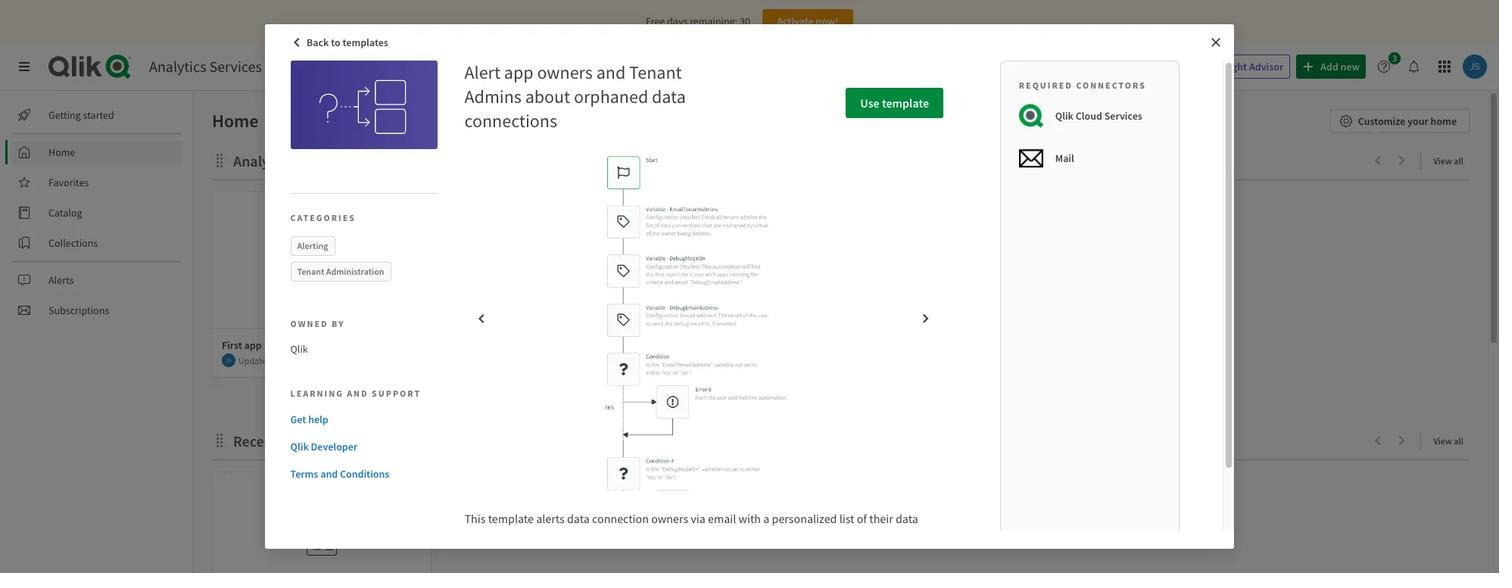 Task type: describe. For each thing, give the bounding box(es) containing it.
catalog
[[48, 206, 82, 220]]

alerts
[[48, 273, 74, 287]]

updated
[[239, 355, 272, 366]]

customize
[[1359, 114, 1406, 128]]

next image image
[[920, 313, 933, 325]]

free days remaining: 30
[[646, 14, 751, 28]]

all for analytics to explore
[[1455, 155, 1464, 167]]

advisor
[[1250, 60, 1284, 73]]

all inside this template alerts data connection owners via email with a personalized list of their data connections that have been orphaned by their associated space being deleted, and/or alerts all tenant admins via email collectively with a list of data connections that have been orphaned due to deletion by their respective owners.
[[930, 530, 942, 545]]

categories
[[291, 212, 356, 223]]

2 vertical spatial by
[[544, 566, 556, 573]]

getting
[[48, 108, 81, 122]]

view for analytics to explore
[[1434, 155, 1453, 167]]

owners inside this template alerts data connection owners via email with a personalized list of their data connections that have been orphaned by their associated space being deleted, and/or alerts all tenant admins via email collectively with a list of data connections that have been orphaned due to deletion by their respective owners.
[[652, 512, 689, 527]]

0 horizontal spatial of
[[701, 548, 711, 563]]

app for first
[[244, 339, 262, 352]]

owned
[[291, 318, 329, 329]]

collections link
[[12, 231, 182, 255]]

now!
[[816, 14, 839, 28]]

get help
[[291, 413, 329, 426]]

templates
[[343, 36, 388, 49]]

jacob simon image
[[222, 354, 236, 367]]

ago
[[317, 355, 331, 366]]

admins inside this template alerts data connection owners via email with a personalized list of their data connections that have been orphaned by their associated space being deleted, and/or alerts all tenant admins via email collectively with a list of data connections that have been orphaned due to deletion by their respective owners.
[[502, 548, 540, 563]]

recently used link
[[233, 432, 330, 451]]

app for alert
[[504, 61, 534, 84]]

template for use
[[882, 95, 929, 111]]

home main content
[[188, 91, 1500, 573]]

1 vertical spatial services
[[1105, 109, 1143, 123]]

0 vertical spatial alerts
[[536, 512, 565, 527]]

required
[[1019, 80, 1073, 91]]

updated 10 minutes ago
[[239, 355, 331, 366]]

help
[[308, 413, 329, 426]]

days
[[667, 14, 688, 28]]

connection
[[592, 512, 649, 527]]

your
[[1408, 114, 1429, 128]]

and for conditions
[[321, 467, 338, 481]]

0 horizontal spatial by
[[332, 318, 345, 329]]

1 vertical spatial email
[[560, 548, 588, 563]]

analytics to explore
[[233, 151, 361, 170]]

cloud
[[1076, 109, 1103, 123]]

to inside this template alerts data connection owners via email with a personalized list of their data connections that have been orphaned by their associated space being deleted, and/or alerts all tenant admins via email collectively with a list of data connections that have been orphaned due to deletion by their respective owners.
[[486, 566, 497, 573]]

use template
[[861, 95, 929, 111]]

analytics for analytics to explore
[[233, 151, 293, 170]]

jacob simon element
[[222, 354, 236, 367]]

0 vertical spatial list
[[840, 512, 855, 527]]

10
[[273, 355, 282, 366]]

view for recently used
[[1434, 436, 1453, 447]]

analytics to explore link
[[233, 151, 367, 170]]

alerts link
[[12, 268, 182, 292]]

1 horizontal spatial via
[[691, 512, 706, 527]]

and/or
[[862, 530, 896, 545]]

0 horizontal spatial have
[[552, 530, 577, 545]]

owned by
[[291, 318, 345, 329]]

tenant administration
[[297, 266, 384, 277]]

1 vertical spatial that
[[803, 548, 823, 563]]

tenant inside this template alerts data connection owners via email with a personalized list of their data connections that have been orphaned by their associated space being deleted, and/or alerts all tenant admins via email collectively with a list of data connections that have been orphaned due to deletion by their respective owners.
[[465, 548, 500, 563]]

started
[[83, 108, 114, 122]]

qlik developer
[[291, 440, 358, 453]]

home inside main content
[[212, 109, 259, 133]]

explore
[[312, 151, 361, 170]]

learning and support
[[291, 388, 421, 399]]

0 horizontal spatial services
[[209, 57, 262, 76]]

alerting
[[297, 240, 328, 251]]

connections inside alert app owners and tenant admins about orphaned data connections
[[465, 109, 558, 133]]

owners inside alert app owners and tenant admins about orphaned data connections
[[537, 61, 593, 84]]

move collection image
[[212, 433, 227, 448]]

conditions
[[340, 467, 390, 481]]

required connectors
[[1019, 80, 1147, 91]]

getting started
[[48, 108, 114, 122]]

this
[[465, 512, 486, 527]]

personalized
[[772, 512, 837, 527]]

insight
[[1216, 60, 1248, 73]]

about
[[525, 85, 571, 108]]

first
[[222, 339, 242, 352]]

home
[[1431, 114, 1457, 128]]

terms and conditions
[[291, 467, 390, 481]]

30
[[740, 14, 751, 28]]

close image
[[1210, 36, 1223, 48]]

qlik developer link
[[291, 439, 432, 454]]

favorites
[[48, 176, 89, 189]]

ask insight advisor button
[[1173, 55, 1291, 79]]

terms and conditions link
[[291, 466, 432, 481]]

back to templates
[[307, 36, 388, 49]]

qlik for qlik
[[291, 342, 308, 356]]

1 vertical spatial via
[[543, 548, 558, 563]]

data inside alert app owners and tenant admins about orphaned data connections
[[652, 85, 686, 108]]

activate
[[777, 14, 814, 28]]

0 horizontal spatial list
[[683, 548, 698, 563]]

ask insight advisor
[[1198, 60, 1284, 73]]

home inside navigation pane element
[[48, 145, 75, 159]]

support
[[372, 388, 421, 399]]

all for recently used
[[1455, 436, 1464, 447]]

owners.
[[639, 566, 679, 573]]

back to templates button
[[287, 30, 396, 55]]

0 vertical spatial their
[[870, 512, 894, 527]]

1 vertical spatial orphaned
[[607, 530, 656, 545]]

subscriptions
[[48, 304, 109, 317]]

home link
[[12, 140, 182, 164]]

previous image image
[[476, 313, 488, 325]]

Search text field
[[923, 54, 1164, 79]]

analytics services element
[[149, 57, 262, 76]]



Task type: vqa. For each thing, say whether or not it's contained in the screenshot.
TEMPLATE inside the "button"
yes



Task type: locate. For each thing, give the bounding box(es) containing it.
respective
[[585, 566, 637, 573]]

0 vertical spatial tenant
[[629, 61, 682, 84]]

0 horizontal spatial and
[[321, 467, 338, 481]]

with
[[739, 512, 761, 527], [650, 548, 672, 563]]

0 vertical spatial services
[[209, 57, 262, 76]]

0 vertical spatial analytics
[[149, 57, 206, 76]]

1 horizontal spatial home
[[212, 109, 259, 133]]

2 vertical spatial their
[[559, 566, 582, 573]]

back
[[307, 36, 329, 49]]

connections down this
[[465, 530, 527, 545]]

0 horizontal spatial alerts
[[536, 512, 565, 527]]

owners right connection
[[652, 512, 689, 527]]

template inside this template alerts data connection owners via email with a personalized list of their data connections that have been orphaned by their associated space being deleted, and/or alerts all tenant admins via email collectively with a list of data connections that have been orphaned due to deletion by their respective owners.
[[488, 512, 534, 527]]

data
[[652, 85, 686, 108], [567, 512, 590, 527], [896, 512, 919, 527], [713, 548, 736, 563]]

of
[[857, 512, 867, 527], [701, 548, 711, 563]]

and for support
[[347, 388, 369, 399]]

app inside alert app owners and tenant admins about orphaned data connections
[[504, 61, 534, 84]]

0 vertical spatial home
[[212, 109, 259, 133]]

via left collectively
[[543, 548, 558, 563]]

analytics for analytics services
[[149, 57, 206, 76]]

template for this
[[488, 512, 534, 527]]

0 vertical spatial via
[[691, 512, 706, 527]]

1 vertical spatial a
[[675, 548, 681, 563]]

0 vertical spatial owners
[[537, 61, 593, 84]]

services
[[209, 57, 262, 76], [1105, 109, 1143, 123]]

1 vertical spatial connections
[[465, 530, 527, 545]]

and
[[597, 61, 626, 84], [347, 388, 369, 399], [321, 467, 338, 481]]

to right due
[[486, 566, 497, 573]]

app up updated at left bottom
[[244, 339, 262, 352]]

1 horizontal spatial app
[[504, 61, 534, 84]]

1 horizontal spatial by
[[544, 566, 556, 573]]

admins down the alert
[[465, 85, 522, 108]]

to
[[331, 36, 341, 49], [296, 151, 309, 170], [486, 566, 497, 573]]

admins inside alert app owners and tenant admins about orphaned data connections
[[465, 85, 522, 108]]

ask
[[1198, 60, 1214, 73]]

being
[[788, 530, 816, 545]]

2 vertical spatial to
[[486, 566, 497, 573]]

alert
[[465, 61, 501, 84]]

qlik cloud services logo image
[[1019, 104, 1044, 128]]

1 vertical spatial template
[[488, 512, 534, 527]]

2 vertical spatial tenant
[[465, 548, 500, 563]]

1 horizontal spatial and
[[347, 388, 369, 399]]

1 horizontal spatial alerts
[[899, 530, 927, 545]]

0 vertical spatial a
[[764, 512, 770, 527]]

1 vertical spatial of
[[701, 548, 711, 563]]

1 vertical spatial view
[[1434, 436, 1453, 447]]

associated
[[700, 530, 754, 545]]

1 vertical spatial and
[[347, 388, 369, 399]]

view all for analytics to explore
[[1434, 155, 1464, 167]]

move collection image
[[212, 153, 227, 168]]

learning
[[291, 388, 344, 399]]

collections
[[48, 236, 98, 250]]

mail logo image
[[1019, 146, 1044, 170]]

admins up the deletion
[[502, 548, 540, 563]]

getting started link
[[12, 103, 182, 127]]

0 vertical spatial admins
[[465, 85, 522, 108]]

tenant down free
[[629, 61, 682, 84]]

to inside the home main content
[[296, 151, 309, 170]]

0 vertical spatial that
[[529, 530, 550, 545]]

free
[[646, 14, 665, 28]]

tenant up due
[[465, 548, 500, 563]]

1 vertical spatial to
[[296, 151, 309, 170]]

0 vertical spatial app
[[504, 61, 534, 84]]

2 horizontal spatial by
[[659, 530, 671, 545]]

use
[[861, 95, 880, 111]]

template inside use template button
[[882, 95, 929, 111]]

minutes
[[284, 355, 315, 366]]

get
[[291, 413, 306, 426]]

close sidebar menu image
[[18, 61, 30, 73]]

analytics inside the home main content
[[233, 151, 293, 170]]

0 vertical spatial qlik
[[1056, 109, 1074, 123]]

home
[[212, 109, 259, 133], [48, 145, 75, 159]]

admins
[[465, 85, 522, 108], [502, 548, 540, 563]]

2 horizontal spatial and
[[597, 61, 626, 84]]

tenant down alerting
[[297, 266, 324, 277]]

0 vertical spatial email
[[708, 512, 736, 527]]

orphaned down the and/or at the bottom of page
[[880, 548, 930, 563]]

orphaned right about
[[574, 85, 649, 108]]

1 vertical spatial have
[[826, 548, 850, 563]]

template right this
[[488, 512, 534, 527]]

via up associated
[[691, 512, 706, 527]]

to right back
[[331, 36, 341, 49]]

1 vertical spatial alerts
[[899, 530, 927, 545]]

qlik for qlik developer
[[291, 440, 309, 453]]

qlik
[[1056, 109, 1074, 123], [291, 342, 308, 356], [291, 440, 309, 453]]

1 view from the top
[[1434, 155, 1453, 167]]

developer
[[311, 440, 358, 453]]

terms
[[291, 467, 318, 481]]

0 vertical spatial all
[[1455, 155, 1464, 167]]

1 vertical spatial app
[[244, 339, 262, 352]]

0 horizontal spatial with
[[650, 548, 672, 563]]

catalog link
[[12, 201, 182, 225]]

alerts
[[536, 512, 565, 527], [899, 530, 927, 545]]

activate now!
[[777, 14, 839, 28]]

recently used
[[233, 432, 324, 451]]

0 vertical spatial and
[[597, 61, 626, 84]]

connections
[[465, 109, 558, 133], [465, 530, 527, 545], [738, 548, 800, 563]]

1 horizontal spatial of
[[857, 512, 867, 527]]

1 vertical spatial home
[[48, 145, 75, 159]]

view
[[1434, 155, 1453, 167], [1434, 436, 1453, 447]]

been up collectively
[[579, 530, 604, 545]]

0 vertical spatial have
[[552, 530, 577, 545]]

2 horizontal spatial their
[[870, 512, 894, 527]]

customize your home button
[[1331, 109, 1470, 133]]

0 horizontal spatial home
[[48, 145, 75, 159]]

due
[[465, 566, 484, 573]]

qlik right 10
[[291, 342, 308, 356]]

2 view from the top
[[1434, 436, 1453, 447]]

1 vertical spatial all
[[1455, 436, 1464, 447]]

2 vertical spatial all
[[930, 530, 942, 545]]

this template alerts data connection owners via email with a personalized list of their data connections that have been orphaned by their associated space being deleted, and/or alerts all tenant admins via email collectively with a list of data connections that have been orphaned due to deletion by their respective owners.
[[465, 512, 942, 573]]

activate now! link
[[763, 9, 854, 33]]

template
[[882, 95, 929, 111], [488, 512, 534, 527]]

template right use
[[882, 95, 929, 111]]

their up the and/or at the bottom of page
[[870, 512, 894, 527]]

that up the deletion
[[529, 530, 550, 545]]

their left respective
[[559, 566, 582, 573]]

view all
[[1434, 155, 1464, 167], [1434, 436, 1464, 447]]

0 horizontal spatial via
[[543, 548, 558, 563]]

email up associated
[[708, 512, 736, 527]]

0 vertical spatial connections
[[465, 109, 558, 133]]

owners up about
[[537, 61, 593, 84]]

qlik for qlik cloud services
[[1056, 109, 1074, 123]]

0 horizontal spatial email
[[560, 548, 588, 563]]

1 vertical spatial tenant
[[297, 266, 324, 277]]

recently
[[233, 432, 290, 451]]

collectively
[[591, 548, 648, 563]]

alert app owners and tenant admins about orphaned data connections
[[465, 61, 686, 133]]

1 vertical spatial owners
[[652, 512, 689, 527]]

0 vertical spatial view all link
[[1434, 151, 1470, 170]]

1 vertical spatial by
[[659, 530, 671, 545]]

1 horizontal spatial that
[[803, 548, 823, 563]]

analytics services
[[149, 57, 262, 76]]

alert app owners and tenant admins about orphaned data connections image
[[291, 61, 438, 149]]

0 horizontal spatial tenant
[[297, 266, 324, 277]]

1 horizontal spatial owners
[[652, 512, 689, 527]]

and inside alert app owners and tenant admins about orphaned data connections
[[597, 61, 626, 84]]

2 horizontal spatial tenant
[[629, 61, 682, 84]]

connections down about
[[465, 109, 558, 133]]

2 view all from the top
[[1434, 436, 1464, 447]]

qlik left "cloud"
[[1056, 109, 1074, 123]]

0 horizontal spatial their
[[559, 566, 582, 573]]

view all link
[[1434, 151, 1470, 170], [1434, 431, 1470, 450]]

to for explore
[[296, 151, 309, 170]]

1 horizontal spatial with
[[739, 512, 761, 527]]

list up deleted,
[[840, 512, 855, 527]]

used
[[293, 432, 324, 451]]

orphaned down connection
[[607, 530, 656, 545]]

2 vertical spatial and
[[321, 467, 338, 481]]

alerts up the deletion
[[536, 512, 565, 527]]

app inside the home main content
[[244, 339, 262, 352]]

of down associated
[[701, 548, 711, 563]]

1 vertical spatial qlik
[[291, 342, 308, 356]]

of up the and/or at the bottom of page
[[857, 512, 867, 527]]

qlik down get
[[291, 440, 309, 453]]

analytics
[[149, 57, 206, 76], [233, 151, 293, 170]]

1 horizontal spatial their
[[673, 530, 697, 545]]

1 vertical spatial with
[[650, 548, 672, 563]]

0 horizontal spatial app
[[244, 339, 262, 352]]

app right the alert
[[504, 61, 534, 84]]

0 horizontal spatial to
[[296, 151, 309, 170]]

list right collectively
[[683, 548, 698, 563]]

navigation pane element
[[0, 97, 193, 329]]

deleted,
[[818, 530, 860, 545]]

by up owners.
[[659, 530, 671, 545]]

first app
[[222, 339, 262, 352]]

to inside button
[[331, 36, 341, 49]]

a
[[764, 512, 770, 527], [675, 548, 681, 563]]

1 view all from the top
[[1434, 155, 1464, 167]]

2 view all link from the top
[[1434, 431, 1470, 450]]

email up respective
[[560, 548, 588, 563]]

1 vertical spatial view all
[[1434, 436, 1464, 447]]

with up space
[[739, 512, 761, 527]]

2 vertical spatial orphaned
[[880, 548, 930, 563]]

a up owners.
[[675, 548, 681, 563]]

0 horizontal spatial been
[[579, 530, 604, 545]]

orphaned inside alert app owners and tenant admins about orphaned data connections
[[574, 85, 649, 108]]

0 vertical spatial orphaned
[[574, 85, 649, 108]]

connectors
[[1077, 80, 1147, 91]]

app
[[504, 61, 534, 84], [244, 339, 262, 352]]

been down the and/or at the bottom of page
[[852, 548, 878, 563]]

deletion
[[499, 566, 541, 573]]

view all link for analytics to explore
[[1434, 151, 1470, 170]]

list
[[840, 512, 855, 527], [683, 548, 698, 563]]

been
[[579, 530, 604, 545], [852, 548, 878, 563]]

alerts right the and/or at the bottom of page
[[899, 530, 927, 545]]

space
[[756, 530, 785, 545]]

connections down space
[[738, 548, 800, 563]]

administration
[[326, 266, 384, 277]]

2 vertical spatial connections
[[738, 548, 800, 563]]

view all link for recently used
[[1434, 431, 1470, 450]]

1 horizontal spatial list
[[840, 512, 855, 527]]

by
[[332, 318, 345, 329], [659, 530, 671, 545], [544, 566, 556, 573]]

favorites link
[[12, 170, 182, 195]]

remaining:
[[690, 14, 738, 28]]

qlik cloud services
[[1056, 109, 1143, 123]]

0 vertical spatial view all
[[1434, 155, 1464, 167]]

1 vertical spatial been
[[852, 548, 878, 563]]

1 horizontal spatial analytics
[[233, 151, 293, 170]]

with up owners.
[[650, 548, 672, 563]]

get help link
[[291, 412, 432, 427]]

by right the deletion
[[544, 566, 556, 573]]

their
[[870, 512, 894, 527], [673, 530, 697, 545], [559, 566, 582, 573]]

1 horizontal spatial email
[[708, 512, 736, 527]]

1 horizontal spatial been
[[852, 548, 878, 563]]

1 horizontal spatial to
[[331, 36, 341, 49]]

personal element
[[310, 317, 334, 341]]

1 horizontal spatial template
[[882, 95, 929, 111]]

home up move collection icon
[[212, 109, 259, 133]]

1 horizontal spatial have
[[826, 548, 850, 563]]

1 vertical spatial list
[[683, 548, 698, 563]]

0 vertical spatial to
[[331, 36, 341, 49]]

0 horizontal spatial a
[[675, 548, 681, 563]]

0 vertical spatial view
[[1434, 155, 1453, 167]]

0 vertical spatial of
[[857, 512, 867, 527]]

1 vertical spatial analytics
[[233, 151, 293, 170]]

1 horizontal spatial a
[[764, 512, 770, 527]]

0 vertical spatial been
[[579, 530, 604, 545]]

subscriptions link
[[12, 298, 182, 323]]

email
[[708, 512, 736, 527], [560, 548, 588, 563]]

tenant inside alert app owners and tenant admins about orphaned data connections
[[629, 61, 682, 84]]

owners
[[537, 61, 593, 84], [652, 512, 689, 527]]

home up favorites
[[48, 145, 75, 159]]

2 horizontal spatial to
[[486, 566, 497, 573]]

view all for recently used
[[1434, 436, 1464, 447]]

tenant
[[629, 61, 682, 84], [297, 266, 324, 277], [465, 548, 500, 563]]

use template button
[[846, 88, 944, 118]]

0 vertical spatial with
[[739, 512, 761, 527]]

1 vertical spatial their
[[673, 530, 697, 545]]

to left the explore at top
[[296, 151, 309, 170]]

that down the being
[[803, 548, 823, 563]]

0 vertical spatial template
[[882, 95, 929, 111]]

to for templates
[[331, 36, 341, 49]]

by right owned
[[332, 318, 345, 329]]

their left associated
[[673, 530, 697, 545]]

1 view all link from the top
[[1434, 151, 1470, 170]]

mail
[[1056, 151, 1075, 165]]

customize your home
[[1359, 114, 1457, 128]]

a up space
[[764, 512, 770, 527]]



